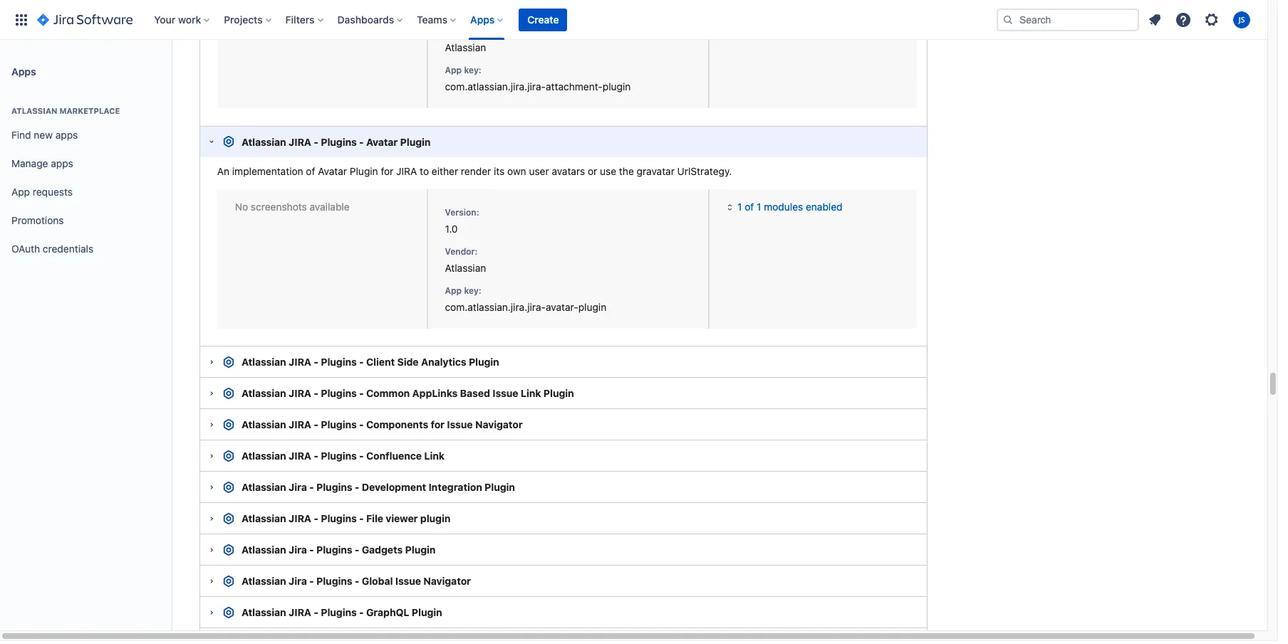 Task type: describe. For each thing, give the bounding box(es) containing it.
file
[[366, 513, 383, 525]]

atlassian link for com.atlassian.jira.jira-avatar-plugin
[[445, 262, 486, 274]]

atlassian jira - plugins - common applinks based issue link plugin
[[242, 388, 574, 400]]

side
[[397, 357, 419, 369]]

find new apps
[[11, 129, 78, 141]]

promotions link
[[6, 207, 165, 235]]

jira for confluence
[[289, 451, 311, 463]]

primary element
[[9, 0, 997, 40]]

search image
[[1002, 14, 1014, 25]]

manage
[[11, 157, 48, 169]]

plugins for graphql
[[321, 607, 357, 619]]

version:
[[445, 207, 479, 218]]

app for app key: com.atlassian.jira.jira-avatar-plugin
[[445, 286, 462, 296]]

1 1 from the left
[[737, 201, 742, 213]]

1 horizontal spatial avatar
[[366, 136, 398, 148]]

atlassian jira - plugins - development integration plugin
[[242, 482, 515, 494]]

an implementation of avatar plugin for jira to either render its own user avatars or use the gravatar urlstrategy.
[[217, 165, 732, 177]]

atlassian jira - plugins - client side analytics plugin
[[242, 357, 499, 369]]

1.0
[[445, 223, 458, 235]]

plugin for attachment-
[[603, 81, 631, 93]]

atlassian for atlassian jira - plugins - common applinks based issue link plugin
[[242, 388, 286, 400]]

teams button
[[413, 8, 462, 31]]

1 of 1 modules enabled
[[737, 201, 843, 213]]

apps inside popup button
[[470, 13, 495, 25]]

no
[[235, 201, 248, 213]]

atlassian for atlassian jira - plugins - file viewer plugin
[[242, 513, 286, 525]]

based
[[460, 388, 490, 400]]

applinks
[[412, 388, 458, 400]]

user
[[529, 165, 549, 177]]

or
[[588, 165, 597, 177]]

screenshots
[[251, 201, 307, 213]]

atlassian jira - plugins - file viewer plugin
[[242, 513, 450, 525]]

your work button
[[150, 8, 215, 31]]

plugins for file
[[321, 513, 357, 525]]

either
[[432, 165, 458, 177]]

plugins for confluence
[[321, 451, 357, 463]]

oauth
[[11, 243, 40, 255]]

app requests link
[[6, 178, 165, 207]]

banner containing your work
[[0, 0, 1267, 40]]

0 horizontal spatial avatar
[[318, 165, 347, 177]]

atlassian link for com.atlassian.jira.jira-attachment-plugin
[[445, 41, 486, 54]]

urlstrategy.
[[677, 165, 732, 177]]

jira for common
[[289, 388, 311, 400]]

atlassian for atlassian jira - plugins - graphql plugin
[[242, 607, 286, 619]]

atlassian jira - plugins - components for issue navigator
[[242, 419, 523, 431]]

jira for avatar
[[289, 136, 311, 148]]

modules
[[764, 201, 803, 213]]

atlassian for atlassian jira - plugins - confluence link
[[242, 451, 286, 463]]

key: for com.atlassian.jira.jira-attachment-plugin
[[464, 65, 481, 76]]

development
[[362, 482, 426, 494]]

1 vertical spatial issue
[[447, 419, 473, 431]]

gravatar
[[637, 165, 675, 177]]

the
[[619, 165, 634, 177]]

analytics
[[421, 357, 466, 369]]

app key: com.atlassian.jira.jira-attachment-plugin
[[445, 65, 631, 93]]

vendor: atlassian for com.atlassian.jira.jira-avatar-plugin
[[445, 246, 486, 274]]

use
[[600, 165, 616, 177]]

atlassian for atlassian jira - plugins - global issue navigator
[[242, 576, 286, 588]]

vendor: atlassian for com.atlassian.jira.jira-attachment-plugin
[[445, 26, 486, 54]]

app for app key: com.atlassian.jira.jira-attachment-plugin
[[445, 65, 462, 76]]

find
[[11, 129, 31, 141]]

jira for atlassian jira - plugins - gadgets plugin
[[289, 545, 307, 557]]

settings image
[[1203, 11, 1220, 28]]

atlassian for atlassian jira - plugins - avatar plugin
[[242, 136, 286, 148]]

common
[[366, 388, 410, 400]]

app key: com.atlassian.jira.jira-avatar-plugin
[[445, 286, 606, 313]]

requests
[[33, 186, 73, 198]]

app for app requests
[[11, 186, 30, 198]]

its
[[494, 165, 505, 177]]

1 vertical spatial apps
[[51, 157, 73, 169]]

to
[[420, 165, 429, 177]]

filters
[[285, 13, 315, 25]]

plugin for avatar-
[[578, 301, 606, 313]]

viewer
[[386, 513, 418, 525]]

credentials
[[43, 243, 93, 255]]

key: for com.atlassian.jira.jira-avatar-plugin
[[464, 286, 481, 296]]

manage apps
[[11, 157, 73, 169]]

teams
[[417, 13, 448, 25]]

find new apps link
[[6, 121, 165, 150]]

0 horizontal spatial for
[[381, 165, 394, 177]]

client
[[366, 357, 395, 369]]

jira for graphql
[[289, 607, 311, 619]]

implementation
[[232, 165, 303, 177]]



Task type: vqa. For each thing, say whether or not it's contained in the screenshot.
The Turn
no



Task type: locate. For each thing, give the bounding box(es) containing it.
1 horizontal spatial issue
[[447, 419, 473, 431]]

1 jira from the top
[[289, 482, 307, 494]]

0 vertical spatial atlassian link
[[445, 41, 486, 54]]

app requests
[[11, 186, 73, 198]]

confluence
[[366, 451, 422, 463]]

1 vertical spatial vendor: atlassian
[[445, 246, 486, 274]]

atlassian jira - plugins - graphql plugin
[[242, 607, 442, 619]]

own
[[507, 165, 526, 177]]

projects button
[[220, 8, 277, 31]]

navigator right global
[[423, 576, 471, 588]]

2 jira from the top
[[289, 545, 307, 557]]

com.atlassian.jira.jira- for attachment-
[[445, 81, 546, 93]]

atlassian jira - plugins - confluence link
[[242, 451, 445, 463]]

jira for components
[[289, 419, 311, 431]]

promotions
[[11, 214, 64, 226]]

1 horizontal spatial of
[[745, 201, 754, 213]]

1 atlassian link from the top
[[445, 41, 486, 54]]

atlassian for atlassian jira - plugins - components for issue navigator
[[242, 419, 286, 431]]

banner
[[0, 0, 1267, 40]]

0 vertical spatial jira
[[289, 482, 307, 494]]

atlassian for atlassian jira - plugins - development integration plugin
[[242, 482, 286, 494]]

atlassian inside group
[[11, 106, 57, 115]]

plugins up atlassian jira - plugins - confluence link
[[321, 419, 357, 431]]

plugins up atlassian jira - plugins - development integration plugin
[[321, 451, 357, 463]]

0 vertical spatial apps
[[470, 13, 495, 25]]

jira for atlassian jira - plugins - development integration plugin
[[289, 482, 307, 494]]

0 vertical spatial vendor: atlassian
[[445, 26, 486, 54]]

plugins down 'atlassian jira - plugins - file viewer plugin'
[[316, 545, 352, 557]]

com.atlassian.jira.jira- for avatar-
[[445, 301, 546, 313]]

1 vertical spatial of
[[745, 201, 754, 213]]

2 com.atlassian.jira.jira- from the top
[[445, 301, 546, 313]]

2 1 from the left
[[757, 201, 761, 213]]

key: down "apps" popup button
[[464, 65, 481, 76]]

0 vertical spatial issue
[[493, 388, 518, 400]]

0 vertical spatial link
[[521, 388, 541, 400]]

plugin
[[400, 136, 431, 148], [350, 165, 378, 177], [469, 357, 499, 369], [544, 388, 574, 400], [485, 482, 515, 494], [405, 545, 436, 557], [412, 607, 442, 619]]

atlassian
[[445, 41, 486, 54], [11, 106, 57, 115], [242, 136, 286, 148], [445, 262, 486, 274], [242, 357, 286, 369], [242, 388, 286, 400], [242, 419, 286, 431], [242, 451, 286, 463], [242, 482, 286, 494], [242, 513, 286, 525], [242, 545, 286, 557], [242, 576, 286, 588], [242, 607, 286, 619]]

plugins up 'atlassian jira - plugins - gadgets plugin'
[[321, 513, 357, 525]]

projects
[[224, 13, 263, 25]]

of down atlassian jira - plugins - avatar plugin
[[306, 165, 315, 177]]

apps button
[[466, 8, 509, 31]]

jira
[[289, 136, 311, 148], [396, 165, 417, 177], [289, 357, 311, 369], [289, 388, 311, 400], [289, 419, 311, 431], [289, 451, 311, 463], [289, 513, 311, 525], [289, 607, 311, 619]]

new
[[34, 129, 53, 141]]

enabled
[[806, 201, 843, 213]]

vendor: for com.atlassian.jira.jira-attachment-plugin
[[445, 26, 478, 37]]

0 vertical spatial of
[[306, 165, 315, 177]]

key: inside "app key: com.atlassian.jira.jira-avatar-plugin"
[[464, 286, 481, 296]]

jira down 'atlassian jira - plugins - file viewer plugin'
[[289, 545, 307, 557]]

vendor: down teams at the left of the page
[[445, 26, 478, 37]]

plugins down 'atlassian jira - plugins - gadgets plugin'
[[316, 576, 352, 588]]

jira down atlassian jira - plugins - confluence link
[[289, 482, 307, 494]]

dashboards button
[[333, 8, 408, 31]]

1 vertical spatial apps
[[11, 65, 36, 77]]

1 vertical spatial key:
[[464, 286, 481, 296]]

vendor: atlassian down 1.0 at the top left of page
[[445, 246, 486, 274]]

vendor: atlassian down teams at the left of the page
[[445, 26, 486, 54]]

plugin
[[603, 81, 631, 93], [578, 301, 606, 313], [420, 513, 450, 525]]

atlassian for atlassian jira - plugins - client side analytics plugin
[[242, 357, 286, 369]]

plugins for gadgets
[[316, 545, 352, 557]]

atlassian for atlassian jira - plugins - gadgets plugin
[[242, 545, 286, 557]]

3 jira from the top
[[289, 576, 307, 588]]

plugins for global
[[316, 576, 352, 588]]

link right based
[[521, 388, 541, 400]]

1 vertical spatial com.atlassian.jira.jira-
[[445, 301, 546, 313]]

apps down appswitcher icon
[[11, 65, 36, 77]]

for down applinks
[[431, 419, 445, 431]]

1 vertical spatial jira
[[289, 545, 307, 557]]

for
[[381, 165, 394, 177], [431, 419, 445, 431]]

2 vertical spatial issue
[[395, 576, 421, 588]]

plugins down atlassian jira - plugins - global issue navigator
[[321, 607, 357, 619]]

create
[[527, 13, 559, 25]]

your work
[[154, 13, 201, 25]]

gadgets
[[362, 545, 403, 557]]

1 vertical spatial navigator
[[423, 576, 471, 588]]

1 vendor: from the top
[[445, 26, 478, 37]]

com.atlassian.jira.jira- inside app key: com.atlassian.jira.jira-attachment-plugin
[[445, 81, 546, 93]]

atlassian jira - plugins - avatar plugin
[[242, 136, 431, 148]]

app
[[445, 65, 462, 76], [11, 186, 30, 198], [445, 286, 462, 296]]

2 vertical spatial jira
[[289, 576, 307, 588]]

jira for atlassian jira - plugins - global issue navigator
[[289, 576, 307, 588]]

0 horizontal spatial issue
[[395, 576, 421, 588]]

plugins down atlassian jira - plugins - client side analytics plugin
[[321, 388, 357, 400]]

atlassian marketplace group
[[6, 91, 165, 268]]

1 com.atlassian.jira.jira- from the top
[[445, 81, 546, 93]]

plugin inside app key: com.atlassian.jira.jira-attachment-plugin
[[603, 81, 631, 93]]

0 horizontal spatial 1
[[737, 201, 742, 213]]

app inside "app key: com.atlassian.jira.jira-avatar-plugin"
[[445, 286, 462, 296]]

appswitcher icon image
[[13, 11, 30, 28]]

vendor: for com.atlassian.jira.jira-avatar-plugin
[[445, 246, 478, 257]]

1 vertical spatial link
[[424, 451, 445, 463]]

avatar-
[[546, 301, 578, 313]]

1 of 1 modules enabled link
[[725, 201, 843, 213]]

issue right global
[[395, 576, 421, 588]]

2 key: from the top
[[464, 286, 481, 296]]

navigator down based
[[475, 419, 523, 431]]

integration
[[429, 482, 482, 494]]

0 horizontal spatial navigator
[[423, 576, 471, 588]]

app down teams dropdown button
[[445, 65, 462, 76]]

issue down based
[[447, 419, 473, 431]]

global
[[362, 576, 393, 588]]

com.atlassian.jira.jira- inside "app key: com.atlassian.jira.jira-avatar-plugin"
[[445, 301, 546, 313]]

apps right teams dropdown button
[[470, 13, 495, 25]]

of left "modules"
[[745, 201, 754, 213]]

apps up requests
[[51, 157, 73, 169]]

2 vendor: atlassian from the top
[[445, 246, 486, 274]]

1
[[737, 201, 742, 213], [757, 201, 761, 213]]

2 atlassian link from the top
[[445, 262, 486, 274]]

filters button
[[281, 8, 329, 31]]

atlassian jira - plugins - global issue navigator
[[242, 576, 471, 588]]

issue right based
[[493, 388, 518, 400]]

link up integration
[[424, 451, 445, 463]]

app inside "link"
[[11, 186, 30, 198]]

atlassian jira - plugins - gadgets plugin
[[242, 545, 436, 557]]

for left to
[[381, 165, 394, 177]]

vendor: atlassian
[[445, 26, 486, 54], [445, 246, 486, 274]]

no screenshots available
[[235, 201, 350, 213]]

available
[[310, 201, 350, 213]]

help image
[[1175, 11, 1192, 28]]

1 vertical spatial vendor:
[[445, 246, 478, 257]]

plugins
[[321, 136, 357, 148], [321, 357, 357, 369], [321, 388, 357, 400], [321, 419, 357, 431], [321, 451, 357, 463], [316, 482, 352, 494], [321, 513, 357, 525], [316, 545, 352, 557], [316, 576, 352, 588], [321, 607, 357, 619]]

notifications image
[[1146, 11, 1163, 28]]

jira for file
[[289, 513, 311, 525]]

oauth credentials
[[11, 243, 93, 255]]

2 vertical spatial app
[[445, 286, 462, 296]]

your profile and settings image
[[1233, 11, 1250, 28]]

issue
[[493, 388, 518, 400], [447, 419, 473, 431], [395, 576, 421, 588]]

0 vertical spatial com.atlassian.jira.jira-
[[445, 81, 546, 93]]

plugins for client
[[321, 357, 357, 369]]

vendor: down 1.0 at the top left of page
[[445, 246, 478, 257]]

0 vertical spatial key:
[[464, 65, 481, 76]]

1 vertical spatial atlassian link
[[445, 262, 486, 274]]

com.atlassian.jira.jira-
[[445, 81, 546, 93], [445, 301, 546, 313]]

1 key: from the top
[[464, 65, 481, 76]]

manage apps link
[[6, 150, 165, 178]]

0 vertical spatial avatar
[[366, 136, 398, 148]]

0 horizontal spatial link
[[424, 451, 445, 463]]

graphql
[[366, 607, 409, 619]]

vendor:
[[445, 26, 478, 37], [445, 246, 478, 257]]

jira down 'atlassian jira - plugins - gadgets plugin'
[[289, 576, 307, 588]]

1 vertical spatial for
[[431, 419, 445, 431]]

apps
[[55, 129, 78, 141], [51, 157, 73, 169]]

app inside app key: com.atlassian.jira.jira-attachment-plugin
[[445, 65, 462, 76]]

plugins down atlassian jira - plugins - confluence link
[[316, 482, 352, 494]]

1 horizontal spatial apps
[[470, 13, 495, 25]]

0 vertical spatial apps
[[55, 129, 78, 141]]

attachment-
[[546, 81, 603, 93]]

jira
[[289, 482, 307, 494], [289, 545, 307, 557], [289, 576, 307, 588]]

atlassian for atlassian marketplace
[[11, 106, 57, 115]]

0 vertical spatial for
[[381, 165, 394, 177]]

atlassian marketplace
[[11, 106, 120, 115]]

avatars
[[552, 165, 585, 177]]

plugins left client
[[321, 357, 357, 369]]

0 vertical spatial app
[[445, 65, 462, 76]]

avatar
[[366, 136, 398, 148], [318, 165, 347, 177]]

-
[[314, 136, 318, 148], [359, 136, 364, 148], [314, 357, 318, 369], [359, 357, 364, 369], [314, 388, 318, 400], [359, 388, 364, 400], [314, 419, 318, 431], [359, 419, 364, 431], [314, 451, 318, 463], [359, 451, 364, 463], [309, 482, 314, 494], [355, 482, 359, 494], [314, 513, 318, 525], [359, 513, 364, 525], [309, 545, 314, 557], [355, 545, 359, 557], [309, 576, 314, 588], [355, 576, 359, 588], [314, 607, 318, 619], [359, 607, 364, 619]]

app down 1.0 at the top left of page
[[445, 286, 462, 296]]

0 vertical spatial vendor:
[[445, 26, 478, 37]]

plugins for avatar
[[321, 136, 357, 148]]

1 vendor: atlassian from the top
[[445, 26, 486, 54]]

2 vertical spatial plugin
[[420, 513, 450, 525]]

an
[[217, 165, 229, 177]]

jira software image
[[37, 11, 133, 28], [37, 11, 133, 28]]

key: down "version: 1.0"
[[464, 286, 481, 296]]

1 horizontal spatial for
[[431, 419, 445, 431]]

0 vertical spatial navigator
[[475, 419, 523, 431]]

plugins up available
[[321, 136, 357, 148]]

0 horizontal spatial apps
[[11, 65, 36, 77]]

work
[[178, 13, 201, 25]]

2 vendor: from the top
[[445, 246, 478, 257]]

plugins for common
[[321, 388, 357, 400]]

apps right the new
[[55, 129, 78, 141]]

0 horizontal spatial of
[[306, 165, 315, 177]]

Search field
[[997, 8, 1139, 31]]

1 horizontal spatial navigator
[[475, 419, 523, 431]]

0 vertical spatial plugin
[[603, 81, 631, 93]]

1 horizontal spatial 1
[[757, 201, 761, 213]]

atlassian link down 1.0 at the top left of page
[[445, 262, 486, 274]]

plugins for components
[[321, 419, 357, 431]]

1 vertical spatial app
[[11, 186, 30, 198]]

app down manage in the left of the page
[[11, 186, 30, 198]]

apps
[[470, 13, 495, 25], [11, 65, 36, 77]]

create button
[[519, 8, 567, 31]]

version: 1.0
[[445, 207, 479, 235]]

1 horizontal spatial link
[[521, 388, 541, 400]]

key: inside app key: com.atlassian.jira.jira-attachment-plugin
[[464, 65, 481, 76]]

oauth credentials link
[[6, 235, 165, 264]]

jira for client
[[289, 357, 311, 369]]

plugins for development
[[316, 482, 352, 494]]

sidebar navigation image
[[155, 57, 187, 85]]

your
[[154, 13, 175, 25]]

dashboards
[[337, 13, 394, 25]]

plugin inside "app key: com.atlassian.jira.jira-avatar-plugin"
[[578, 301, 606, 313]]

atlassian link down "apps" popup button
[[445, 41, 486, 54]]

1 vertical spatial avatar
[[318, 165, 347, 177]]

2 horizontal spatial issue
[[493, 388, 518, 400]]

marketplace
[[59, 106, 120, 115]]

1 vertical spatial plugin
[[578, 301, 606, 313]]

render
[[461, 165, 491, 177]]

components
[[366, 419, 428, 431]]

key:
[[464, 65, 481, 76], [464, 286, 481, 296]]

link
[[521, 388, 541, 400], [424, 451, 445, 463]]



